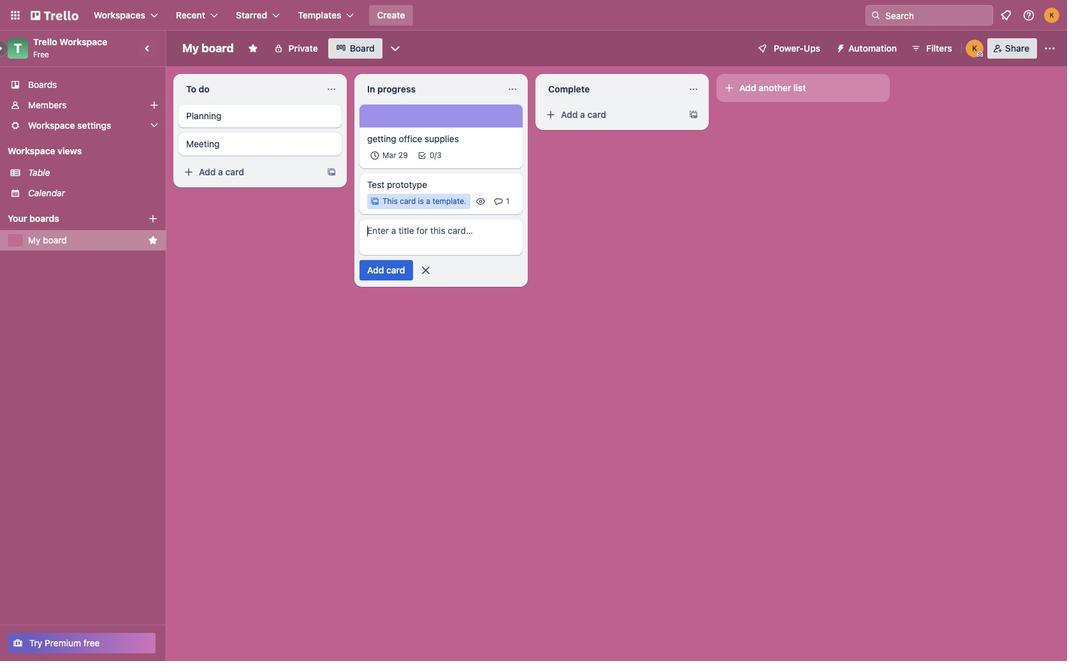 Task type: vqa. For each thing, say whether or not it's contained in the screenshot.
Marketing Emails
no



Task type: describe. For each thing, give the bounding box(es) containing it.
add a card button for create from template… image
[[179, 162, 319, 182]]

board inside text field
[[202, 41, 234, 55]]

To do text field
[[179, 79, 321, 100]]

trello
[[33, 36, 57, 47]]

cancel image
[[419, 264, 432, 277]]

workspaces button
[[86, 5, 166, 26]]

filters button
[[908, 38, 957, 59]]

in
[[367, 84, 375, 94]]

open information menu image
[[1023, 9, 1036, 22]]

getting
[[367, 133, 397, 144]]

Complete text field
[[541, 79, 684, 100]]

0 horizontal spatial board
[[43, 235, 67, 246]]

calendar
[[28, 188, 65, 198]]

create button
[[370, 5, 413, 26]]

planning link
[[186, 110, 334, 122]]

power-ups
[[774, 43, 821, 54]]

table link
[[28, 166, 158, 179]]

1 vertical spatial kendallparks02 (kendallparks02) image
[[966, 40, 984, 57]]

trello workspace free
[[33, 36, 107, 59]]

mar
[[383, 151, 397, 160]]

progress
[[378, 84, 416, 94]]

office
[[399, 133, 423, 144]]

power-ups button
[[749, 38, 829, 59]]

In progress text field
[[360, 79, 503, 100]]

boards link
[[0, 75, 166, 95]]

add another list button
[[717, 74, 890, 102]]

card down meeting link
[[225, 166, 244, 177]]

workspaces
[[94, 10, 145, 20]]

power-
[[774, 43, 804, 54]]

a for create from template… icon
[[580, 109, 585, 120]]

trello workspace link
[[33, 36, 107, 47]]

starred icon image
[[148, 235, 158, 246]]

automation
[[849, 43, 897, 54]]

create
[[377, 10, 405, 20]]

card down complete text field in the right top of the page
[[588, 109, 607, 120]]

automation button
[[831, 38, 905, 59]]

0 horizontal spatial my board
[[28, 235, 67, 246]]

t
[[14, 41, 22, 55]]

my inside board name text field
[[182, 41, 199, 55]]

to
[[186, 84, 196, 94]]

primary element
[[0, 0, 1068, 31]]

your
[[8, 213, 27, 224]]

getting office supplies
[[367, 133, 459, 144]]

card left is
[[400, 196, 416, 206]]

add down complete
[[561, 109, 578, 120]]

add another list
[[740, 82, 807, 93]]

add a card for add a card 'button' corresponding to create from template… icon
[[561, 109, 607, 120]]

prototype
[[387, 179, 427, 190]]

0 / 3
[[430, 151, 442, 160]]

switch to… image
[[9, 9, 22, 22]]

add a card for add a card 'button' for create from template… image
[[199, 166, 244, 177]]

planning
[[186, 110, 222, 121]]

test
[[367, 179, 385, 190]]

Search field
[[882, 6, 993, 25]]

workspace inside the trello workspace free
[[59, 36, 107, 47]]

another
[[759, 82, 792, 93]]

customize views image
[[389, 42, 402, 55]]

add a card button for create from template… icon
[[541, 105, 681, 125]]

sm image
[[831, 38, 849, 56]]

this
[[383, 196, 398, 206]]

table
[[28, 167, 50, 178]]

my board inside board name text field
[[182, 41, 234, 55]]

29
[[399, 151, 408, 160]]

recent button
[[168, 5, 226, 26]]

list
[[794, 82, 807, 93]]

create from template… image
[[689, 110, 699, 120]]

do
[[199, 84, 210, 94]]

t link
[[8, 38, 28, 59]]

templates button
[[290, 5, 362, 26]]

star or unstar board image
[[248, 43, 258, 54]]

a for create from template… image
[[218, 166, 223, 177]]

calendar link
[[28, 187, 158, 200]]

add card
[[367, 265, 405, 276]]

settings
[[77, 120, 111, 131]]



Task type: locate. For each thing, give the bounding box(es) containing it.
workspace inside dropdown button
[[28, 120, 75, 131]]

members
[[28, 100, 67, 110]]

add card button
[[360, 260, 413, 281]]

add inside add card button
[[367, 265, 384, 276]]

templates
[[298, 10, 342, 20]]

1 vertical spatial board
[[43, 235, 67, 246]]

add board image
[[148, 214, 158, 224]]

my down recent
[[182, 41, 199, 55]]

add down meeting
[[199, 166, 216, 177]]

2 vertical spatial workspace
[[8, 145, 55, 156]]

board
[[202, 41, 234, 55], [43, 235, 67, 246]]

complete
[[549, 84, 590, 94]]

0 horizontal spatial my
[[28, 235, 41, 246]]

ups
[[804, 43, 821, 54]]

my down your boards
[[28, 235, 41, 246]]

1 horizontal spatial add a card
[[561, 109, 607, 120]]

workspace views
[[8, 145, 82, 156]]

starred button
[[228, 5, 288, 26]]

private button
[[266, 38, 326, 59]]

create from template… image
[[327, 167, 337, 177]]

search image
[[871, 10, 882, 20]]

workspace down members
[[28, 120, 75, 131]]

add a card down meeting
[[199, 166, 244, 177]]

0 vertical spatial add a card
[[561, 109, 607, 120]]

try premium free
[[29, 638, 100, 649]]

my
[[182, 41, 199, 55], [28, 235, 41, 246]]

workspace navigation collapse icon image
[[139, 40, 157, 57]]

try
[[29, 638, 42, 649]]

free
[[84, 638, 100, 649]]

0 vertical spatial kendallparks02 (kendallparks02) image
[[1045, 8, 1060, 23]]

back to home image
[[31, 5, 78, 26]]

share
[[1006, 43, 1030, 54]]

Mar 29 checkbox
[[367, 148, 412, 163]]

starred
[[236, 10, 267, 20]]

0 vertical spatial board
[[202, 41, 234, 55]]

getting office supplies link
[[367, 133, 515, 145]]

a down complete
[[580, 109, 585, 120]]

filters
[[927, 43, 953, 54]]

0
[[430, 151, 435, 160]]

card inside button
[[387, 265, 405, 276]]

1 horizontal spatial my board
[[182, 41, 234, 55]]

add
[[740, 82, 757, 93], [561, 109, 578, 120], [199, 166, 216, 177], [367, 265, 384, 276]]

workspace settings button
[[0, 115, 166, 136]]

in progress
[[367, 84, 416, 94]]

my board down boards
[[28, 235, 67, 246]]

kendallparks02 (kendallparks02) image right the filters at right
[[966, 40, 984, 57]]

board link
[[328, 38, 383, 59]]

my board down "recent" popup button
[[182, 41, 234, 55]]

1 vertical spatial workspace
[[28, 120, 75, 131]]

0 vertical spatial a
[[580, 109, 585, 120]]

1 vertical spatial my board
[[28, 235, 67, 246]]

members link
[[0, 95, 166, 115]]

template.
[[433, 196, 467, 206]]

meeting link
[[186, 138, 334, 151]]

your boards with 1 items element
[[8, 211, 129, 226]]

0 vertical spatial my
[[182, 41, 199, 55]]

0 vertical spatial add a card button
[[541, 105, 681, 125]]

mar 29
[[383, 151, 408, 160]]

add a card button
[[541, 105, 681, 125], [179, 162, 319, 182]]

2 horizontal spatial a
[[580, 109, 585, 120]]

show menu image
[[1044, 42, 1057, 55]]

your boards
[[8, 213, 59, 224]]

3
[[437, 151, 442, 160]]

board down boards
[[43, 235, 67, 246]]

1 horizontal spatial add a card button
[[541, 105, 681, 125]]

1
[[506, 196, 510, 206]]

a down meeting
[[218, 166, 223, 177]]

0 horizontal spatial a
[[218, 166, 223, 177]]

premium
[[45, 638, 81, 649]]

private
[[289, 43, 318, 54]]

0 vertical spatial my board
[[182, 41, 234, 55]]

0 horizontal spatial add a card button
[[179, 162, 319, 182]]

0 horizontal spatial add a card
[[199, 166, 244, 177]]

add a card button down complete text field in the right top of the page
[[541, 105, 681, 125]]

/
[[435, 151, 437, 160]]

a
[[580, 109, 585, 120], [218, 166, 223, 177], [426, 196, 431, 206]]

boards
[[28, 79, 57, 90]]

card
[[588, 109, 607, 120], [225, 166, 244, 177], [400, 196, 416, 206], [387, 265, 405, 276]]

add left 'cancel' icon
[[367, 265, 384, 276]]

kendallparks02 (kendallparks02) image right open information menu icon
[[1045, 8, 1060, 23]]

0 vertical spatial workspace
[[59, 36, 107, 47]]

my board
[[182, 41, 234, 55], [28, 235, 67, 246]]

add a card down complete
[[561, 109, 607, 120]]

workspace right trello
[[59, 36, 107, 47]]

workspace up table
[[8, 145, 55, 156]]

1 vertical spatial add a card button
[[179, 162, 319, 182]]

supplies
[[425, 133, 459, 144]]

Board name text field
[[176, 38, 240, 59]]

add a card button down meeting link
[[179, 162, 319, 182]]

workspace for settings
[[28, 120, 75, 131]]

1 vertical spatial my
[[28, 235, 41, 246]]

Enter a title for this card… text field
[[360, 219, 523, 255]]

add a card
[[561, 109, 607, 120], [199, 166, 244, 177]]

1 vertical spatial a
[[218, 166, 223, 177]]

free
[[33, 50, 49, 59]]

0 notifications image
[[999, 8, 1014, 23]]

meeting
[[186, 138, 220, 149]]

to do
[[186, 84, 210, 94]]

try premium free button
[[8, 633, 156, 654]]

add left another
[[740, 82, 757, 93]]

views
[[58, 145, 82, 156]]

board
[[350, 43, 375, 54]]

add inside add another list button
[[740, 82, 757, 93]]

workspace settings
[[28, 120, 111, 131]]

1 horizontal spatial a
[[426, 196, 431, 206]]

recent
[[176, 10, 205, 20]]

workspace
[[59, 36, 107, 47], [28, 120, 75, 131], [8, 145, 55, 156]]

0 horizontal spatial kendallparks02 (kendallparks02) image
[[966, 40, 984, 57]]

board left star or unstar board icon
[[202, 41, 234, 55]]

this card is a template.
[[383, 196, 467, 206]]

workspace for views
[[8, 145, 55, 156]]

share button
[[988, 38, 1038, 59]]

a right is
[[426, 196, 431, 206]]

1 vertical spatial add a card
[[199, 166, 244, 177]]

is
[[418, 196, 424, 206]]

1 horizontal spatial my
[[182, 41, 199, 55]]

this member is an admin of this board. image
[[978, 52, 983, 57]]

2 vertical spatial a
[[426, 196, 431, 206]]

1 horizontal spatial kendallparks02 (kendallparks02) image
[[1045, 8, 1060, 23]]

kendallparks02 (kendallparks02) image
[[1045, 8, 1060, 23], [966, 40, 984, 57]]

test prototype link
[[367, 179, 515, 191]]

test prototype
[[367, 179, 427, 190]]

card left 'cancel' icon
[[387, 265, 405, 276]]

boards
[[29, 213, 59, 224]]

my board link
[[28, 234, 143, 247]]

1 horizontal spatial board
[[202, 41, 234, 55]]



